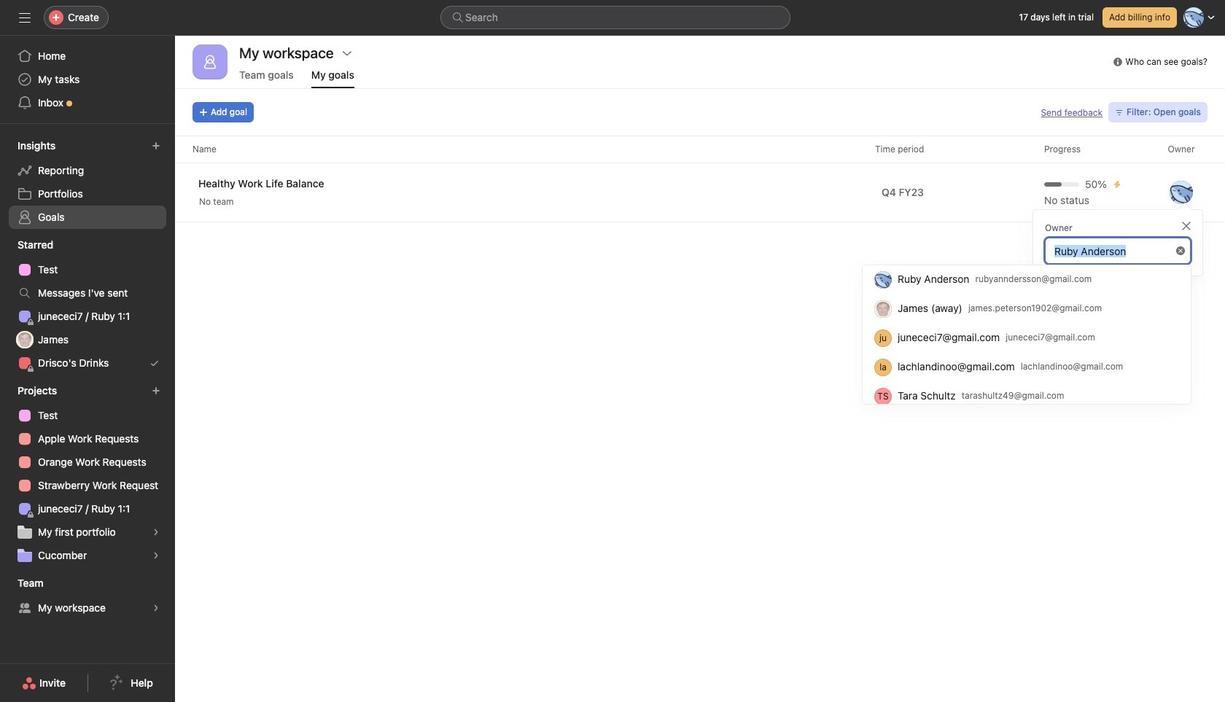 Task type: describe. For each thing, give the bounding box(es) containing it.
starred element
[[0, 232, 175, 378]]

projects element
[[0, 378, 175, 571]]

Name or email text field
[[1046, 238, 1192, 264]]

teams element
[[0, 571, 175, 623]]

insights element
[[0, 133, 175, 232]]

hide sidebar image
[[19, 12, 31, 23]]

see details, my workspace image
[[152, 604, 161, 613]]

show options image
[[341, 47, 353, 59]]

new project or portfolio image
[[152, 387, 161, 395]]



Task type: vqa. For each thing, say whether or not it's contained in the screenshot.
the 'Oct 30'
no



Task type: locate. For each thing, give the bounding box(es) containing it.
global element
[[0, 36, 175, 123]]

see details, cucomber image
[[152, 552, 161, 560]]

list box
[[441, 6, 791, 29]]

remove image
[[1177, 247, 1186, 255]]

see details, my first portfolio image
[[152, 528, 161, 537]]

toggle owner popover image
[[1170, 181, 1194, 204]]

new insights image
[[152, 142, 161, 150]]

close image
[[1181, 220, 1193, 232]]



